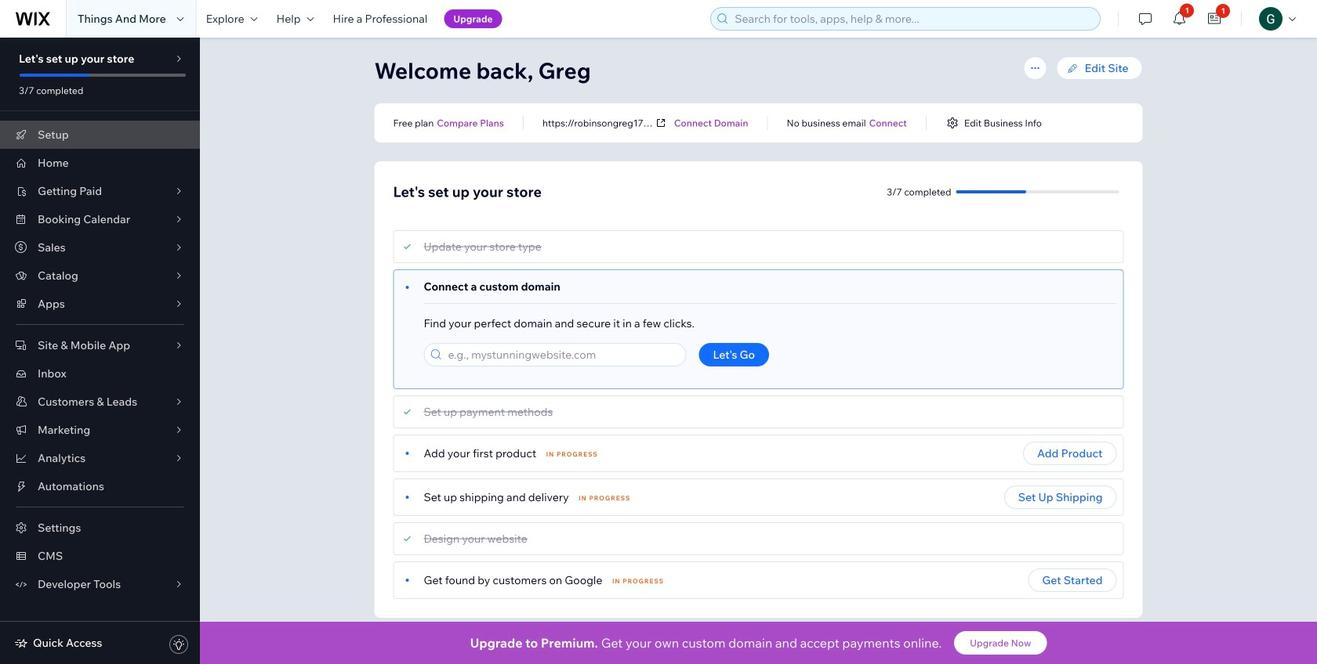 Task type: vqa. For each thing, say whether or not it's contained in the screenshot.
Search For Tools, Apps, Help & More... field in the right top of the page
yes



Task type: locate. For each thing, give the bounding box(es) containing it.
Search for tools, apps, help & more... field
[[730, 8, 1095, 30]]

sidebar element
[[0, 38, 200, 665]]



Task type: describe. For each thing, give the bounding box(es) containing it.
e.g., mystunningwebsite.com field
[[443, 344, 681, 366]]



